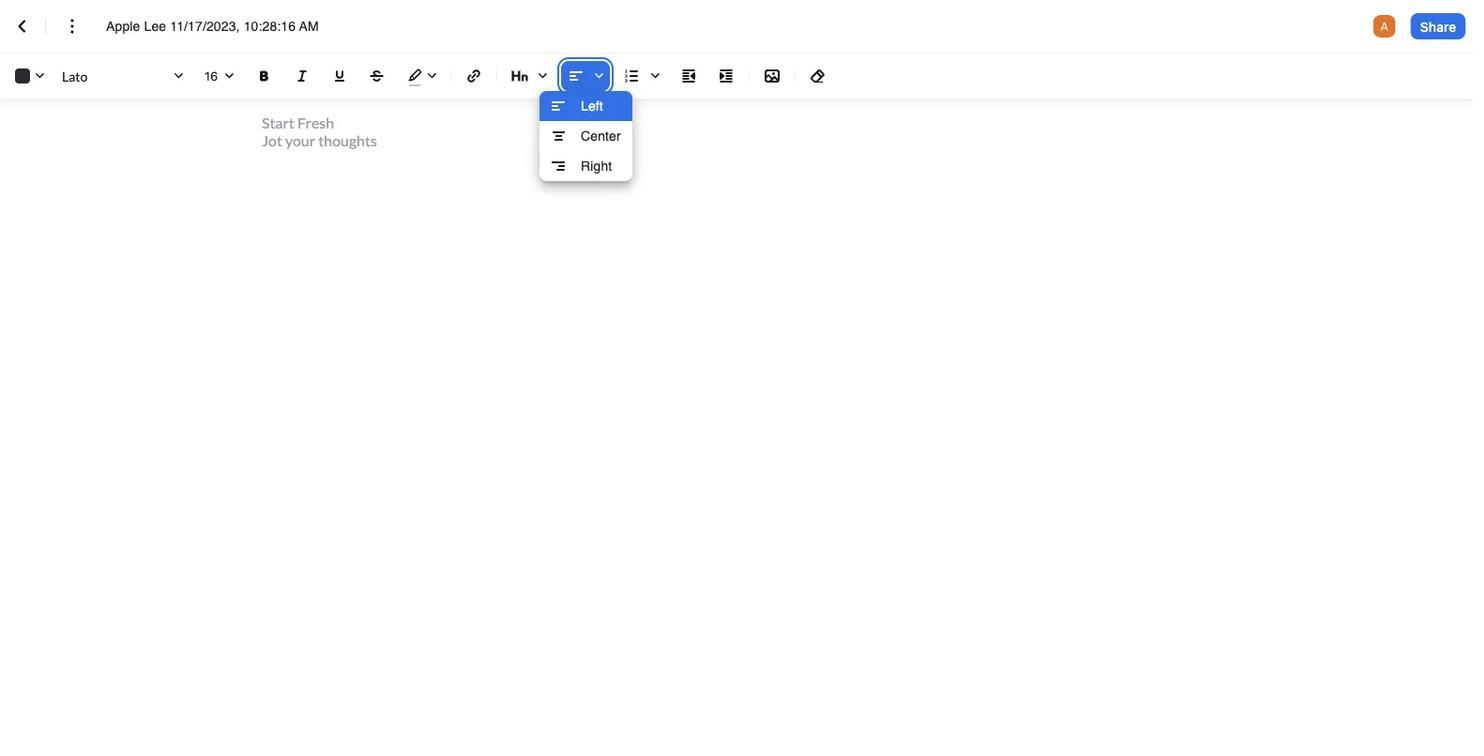 Task type: describe. For each thing, give the bounding box(es) containing it.
heading image
[[505, 61, 554, 91]]

text highlight image
[[400, 61, 443, 91]]

left element
[[547, 95, 577, 117]]

underline image
[[328, 65, 351, 87]]

clear style image
[[807, 65, 829, 87]]

right option
[[540, 151, 632, 181]]

right element
[[547, 155, 577, 177]]

left
[[581, 99, 603, 114]]

right
[[581, 159, 612, 174]]

apple lee image
[[1373, 15, 1396, 38]]

bold image
[[253, 65, 276, 87]]

right image
[[547, 155, 570, 177]]

increase indent image
[[715, 65, 737, 87]]



Task type: locate. For each thing, give the bounding box(es) containing it.
color image
[[8, 61, 51, 91]]

None text field
[[106, 17, 342, 36]]

link image
[[463, 65, 485, 87]]

list box
[[540, 91, 632, 181]]

list box containing left
[[540, 91, 632, 181]]

font image
[[58, 61, 190, 91]]

all notes image
[[11, 15, 34, 38]]

left image
[[547, 95, 570, 117]]

center image
[[547, 125, 570, 147]]

left option
[[540, 91, 632, 121]]

decrease indent image
[[677, 65, 700, 87]]

insert image image
[[761, 65, 783, 87]]

share
[[1420, 19, 1456, 34]]

center
[[581, 129, 621, 144]]

share button
[[1411, 13, 1466, 39]]

center element
[[547, 125, 577, 147]]

list image
[[617, 61, 666, 91]]

more image
[[61, 15, 84, 38]]

strikethrough image
[[366, 65, 388, 87]]

italic image
[[291, 65, 313, 87]]

center option
[[540, 121, 632, 151]]

open image
[[218, 65, 240, 88]]



Task type: vqa. For each thing, say whether or not it's contained in the screenshot.
Add to Starred
no



